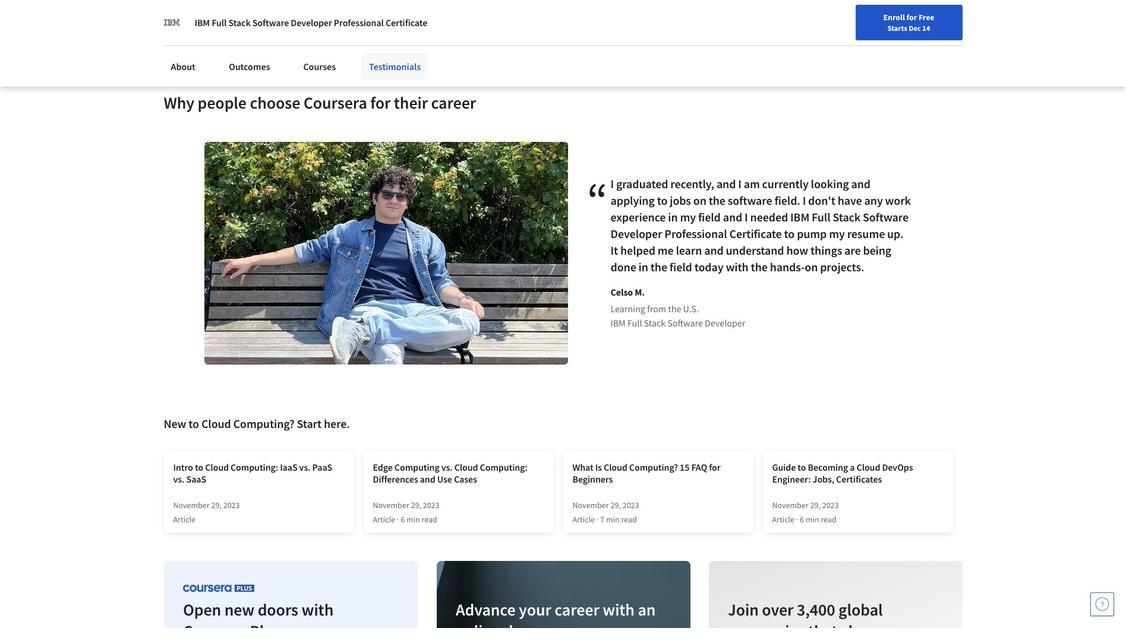 Task type: locate. For each thing, give the bounding box(es) containing it.
field.
[[775, 193, 800, 208]]

1 vertical spatial u.s.
[[683, 303, 699, 315]]

read for beginners
[[621, 515, 637, 525]]

min for jobs,
[[806, 515, 819, 525]]

coursera inside open new doors with coursera plus
[[183, 621, 246, 629]]

differences
[[373, 474, 418, 485]]

november 29, 2023 article · 6 min read for and
[[373, 500, 439, 525]]

with left an
[[602, 600, 634, 621]]

1 vertical spatial it
[[611, 243, 618, 258]]

and left use
[[420, 474, 435, 485]]

career
[[431, 92, 476, 113], [554, 600, 599, 621]]

applying
[[611, 193, 655, 208]]

with inside open new doors with coursera plus
[[301, 600, 333, 621]]

to right guide on the bottom right
[[798, 462, 806, 474]]

3,400
[[797, 600, 835, 621]]

why people choose coursera for their career
[[164, 92, 476, 113]]

help center image
[[1095, 598, 1109, 612]]

vs. left cases
[[441, 462, 453, 474]]

advance
[[455, 600, 515, 621]]

u.s.
[[628, 8, 643, 20], [683, 303, 699, 315]]

computing? inside the what is cloud computing? 15 faq for beginners
[[629, 462, 678, 474]]

with inside advance your career with an online degree
[[602, 600, 634, 621]]

2 horizontal spatial ibm
[[790, 210, 810, 225]]

1 horizontal spatial vs.
[[299, 462, 311, 474]]

1 vertical spatial developer
[[611, 227, 662, 242]]

ace logo image
[[183, 0, 218, 21]]

1 horizontal spatial read
[[621, 515, 637, 525]]

0 horizontal spatial ibm
[[195, 17, 210, 29]]

0 horizontal spatial credit
[[540, 8, 563, 20]]

4 29, from the left
[[810, 500, 821, 511]]

to right intro
[[195, 462, 203, 474]]

cloud up saas
[[201, 417, 231, 431]]

edge computing vs. cloud computing: differences and use cases
[[373, 462, 527, 485]]

1 2023 from the left
[[223, 500, 240, 511]]

read
[[422, 515, 437, 525], [621, 515, 637, 525], [821, 515, 837, 525]]

1 vertical spatial software
[[863, 210, 909, 225]]

vs. inside edge computing vs. cloud computing: differences and use cases
[[441, 462, 453, 474]]

u.s. left colleges
[[628, 8, 643, 20]]

computing: right cases
[[480, 462, 527, 474]]

29, down intro to cloud computing: iaas vs. paas vs. saas
[[211, 500, 222, 511]]

to left "accept"
[[822, 8, 830, 20]]

your right find
[[813, 14, 829, 24]]

1 read from the left
[[422, 515, 437, 525]]

2 november 29, 2023 article · 6 min read from the left
[[772, 500, 839, 525]]

read right "7"
[[621, 515, 637, 525]]

min right "7"
[[606, 515, 620, 525]]

1 vertical spatial on
[[805, 260, 818, 275]]

2 min from the left
[[606, 515, 620, 525]]

credit up 'starts'
[[892, 8, 915, 20]]

0 vertical spatial ibm
[[195, 17, 210, 29]]

2 credit from the left
[[892, 8, 915, 20]]

ibm down learning
[[611, 318, 626, 329]]

article inside the november 29, 2023 article
[[173, 515, 196, 525]]

2023 inside november 29, 2023 article · 7 min read
[[623, 500, 639, 511]]

u.s. inside 'this professional certificate has ace® recommendation. it is eligible for college credit at participating u.s. colleges and universities. note: the decision to accept specific credit recommendations is up to each institution.'
[[628, 8, 643, 20]]

what
[[573, 462, 593, 474]]

0 vertical spatial is
[[458, 8, 464, 20]]

1 horizontal spatial your
[[813, 14, 829, 24]]

full left this in the left of the page
[[212, 17, 227, 29]]

ibm right ibm 'icon'
[[195, 17, 210, 29]]

stack down the from
[[644, 318, 666, 329]]

developer
[[291, 17, 332, 29], [611, 227, 662, 242], [705, 318, 745, 329]]

1 computing: from the left
[[231, 462, 278, 474]]

it up done
[[611, 243, 618, 258]]

cloud
[[201, 417, 231, 431], [205, 462, 229, 474], [454, 462, 478, 474], [604, 462, 627, 474], [857, 462, 880, 474]]

november inside november 29, 2023 article · 7 min read
[[573, 500, 609, 511]]

0 vertical spatial career
[[431, 92, 476, 113]]

decision
[[787, 8, 820, 20]]

6 down differences
[[401, 515, 405, 525]]

1 horizontal spatial computing:
[[480, 462, 527, 474]]

helped
[[620, 243, 655, 258]]

2 article from the left
[[373, 515, 395, 525]]

1 horizontal spatial full
[[628, 318, 642, 329]]

computing? for start
[[233, 417, 294, 431]]

1 horizontal spatial credit
[[892, 8, 915, 20]]

article down saas
[[173, 515, 196, 525]]

min
[[406, 515, 420, 525], [606, 515, 620, 525], [806, 515, 819, 525]]

1 vertical spatial your
[[518, 600, 551, 621]]

their
[[394, 92, 428, 113]]

cloud inside edge computing vs. cloud computing: differences and use cases
[[454, 462, 478, 474]]

2 horizontal spatial ·
[[796, 515, 798, 525]]

1 horizontal spatial my
[[829, 227, 845, 242]]

november inside the november 29, 2023 article
[[173, 500, 210, 511]]

stack
[[228, 17, 251, 29], [833, 210, 861, 225], [644, 318, 666, 329]]

3 2023 from the left
[[623, 500, 639, 511]]

career right their
[[431, 92, 476, 113]]

1 min from the left
[[406, 515, 420, 525]]

2023
[[223, 500, 240, 511], [423, 500, 439, 511], [623, 500, 639, 511], [822, 500, 839, 511]]

your for find
[[813, 14, 829, 24]]

november down saas
[[173, 500, 210, 511]]

with for advance your career with an online degree
[[602, 600, 634, 621]]

read inside november 29, 2023 article · 7 min read
[[621, 515, 637, 525]]

at
[[565, 8, 573, 20]]

0 horizontal spatial software
[[252, 17, 289, 29]]

0 vertical spatial computing?
[[233, 417, 294, 431]]

1 vertical spatial new
[[164, 417, 186, 431]]

0 horizontal spatial field
[[670, 260, 692, 275]]

29, for beginners
[[611, 500, 621, 511]]

cloud for intro
[[205, 462, 229, 474]]

developer up helped
[[611, 227, 662, 242]]

3 · from the left
[[796, 515, 798, 525]]

with
[[726, 260, 749, 275], [301, 600, 333, 621], [602, 600, 634, 621]]

3 29, from the left
[[611, 500, 621, 511]]

6 for and
[[401, 515, 405, 525]]

coursera plus image
[[183, 585, 254, 593]]

2 horizontal spatial full
[[812, 210, 830, 225]]

0 horizontal spatial on
[[693, 193, 706, 208]]

1 horizontal spatial november 29, 2023 article · 6 min read
[[772, 500, 839, 525]]

29, inside the november 29, 2023 article
[[211, 500, 222, 511]]

ibm inside " i graduated recently, and i am currently looking and applying to jobs on the software field. i don't have any work experience in my field and i needed ibm full stack software developer professional certificate to pump my resume up. it helped me learn and understand how things are being done in the field today with the hands-on projects.
[[790, 210, 810, 225]]

29, for jobs,
[[810, 500, 821, 511]]

· inside november 29, 2023 article · 7 min read
[[597, 515, 599, 525]]

min inside november 29, 2023 article · 7 min read
[[606, 515, 620, 525]]

new up intro
[[164, 417, 186, 431]]

1 vertical spatial field
[[670, 260, 692, 275]]

full inside " i graduated recently, and i am currently looking and applying to jobs on the software field. i don't have any work experience in my field and i needed ibm full stack software developer professional certificate to pump my resume up. it helped me learn and understand how things are being done in the field today with the hands-on projects.
[[812, 210, 830, 225]]

an
[[637, 600, 655, 621]]

· down engineer:
[[796, 515, 798, 525]]

2 horizontal spatial certificate
[[729, 227, 782, 242]]

0 horizontal spatial developer
[[291, 17, 332, 29]]

institution.
[[354, 22, 398, 34]]

with right doors
[[301, 600, 333, 621]]

developer left each
[[291, 17, 332, 29]]

computing? left start
[[233, 417, 294, 431]]

full down don't
[[812, 210, 830, 225]]

software inside celso m. learning from the u.s. ibm full stack software developer
[[668, 318, 703, 329]]

me
[[658, 243, 674, 258]]

1 horizontal spatial certificate
[[386, 17, 427, 29]]

graduated
[[616, 177, 668, 192]]

outcomes link
[[222, 53, 277, 80]]

2 vertical spatial software
[[668, 318, 703, 329]]

computing? for 15
[[629, 462, 678, 474]]

2 horizontal spatial vs.
[[441, 462, 453, 474]]

15
[[680, 462, 690, 474]]

with inside " i graduated recently, and i am currently looking and applying to jobs on the software field. i don't have any work experience in my field and i needed ibm full stack software developer professional certificate to pump my resume up. it helped me learn and understand how things are being done in the field today with the hands-on projects.
[[726, 260, 749, 275]]

0 horizontal spatial read
[[422, 515, 437, 525]]

new left career
[[831, 14, 846, 24]]

my down jobs
[[680, 210, 696, 225]]

cloud for what
[[604, 462, 627, 474]]

coursera
[[304, 92, 367, 113], [183, 621, 246, 629]]

ibm up the pump
[[790, 210, 810, 225]]

ibm
[[195, 17, 210, 29], [790, 210, 810, 225], [611, 318, 626, 329]]

degree
[[503, 621, 552, 629]]

college
[[510, 8, 538, 20]]

0 vertical spatial my
[[680, 210, 696, 225]]

2023 down jobs,
[[822, 500, 839, 511]]

about link
[[164, 53, 203, 80]]

and right colleges
[[679, 8, 695, 20]]

the right the from
[[668, 303, 681, 315]]

1 horizontal spatial coursera
[[304, 92, 367, 113]]

0 horizontal spatial in
[[639, 260, 648, 275]]

2 november from the left
[[373, 500, 409, 511]]

computing?
[[233, 417, 294, 431], [629, 462, 678, 474]]

and inside 'this professional certificate has ace® recommendation. it is eligible for college credit at participating u.s. colleges and universities. note: the decision to accept specific credit recommendations is up to each institution.'
[[679, 8, 695, 20]]

november for what is cloud computing? 15 faq for beginners
[[573, 500, 609, 511]]

1 vertical spatial in
[[639, 260, 648, 275]]

coursera down courses
[[304, 92, 367, 113]]

min for use
[[406, 515, 420, 525]]

· for what is cloud computing? 15 faq for beginners
[[597, 515, 599, 525]]

0 vertical spatial software
[[252, 17, 289, 29]]

0 vertical spatial developer
[[291, 17, 332, 29]]

1 horizontal spatial it
[[611, 243, 618, 258]]

1 horizontal spatial ibm
[[611, 318, 626, 329]]

3 read from the left
[[821, 515, 837, 525]]

learn
[[676, 243, 702, 258]]

in down helped
[[639, 260, 648, 275]]

1 6 from the left
[[401, 515, 405, 525]]

2023 inside the november 29, 2023 article
[[223, 500, 240, 511]]

None search field
[[169, 7, 455, 31]]

1 horizontal spatial career
[[554, 600, 599, 621]]

2 2023 from the left
[[423, 500, 439, 511]]

1 credit from the left
[[540, 8, 563, 20]]

cloud right is
[[604, 462, 627, 474]]

1 horizontal spatial computing?
[[629, 462, 678, 474]]

min for beginners
[[606, 515, 620, 525]]

4 article from the left
[[772, 515, 795, 525]]

3 november from the left
[[573, 500, 609, 511]]

0 horizontal spatial with
[[301, 600, 333, 621]]

jobs
[[670, 193, 691, 208]]

today
[[694, 260, 724, 275]]

from
[[647, 303, 666, 315]]

people
[[198, 92, 247, 113]]

1 horizontal spatial min
[[606, 515, 620, 525]]

1 vertical spatial computing?
[[629, 462, 678, 474]]

for right faq at the bottom
[[709, 462, 721, 474]]

2 horizontal spatial professional
[[665, 227, 727, 242]]

0 horizontal spatial coursera
[[183, 621, 246, 629]]

1 vertical spatial full
[[812, 210, 830, 225]]

2 horizontal spatial read
[[821, 515, 837, 525]]

0 vertical spatial it
[[450, 8, 456, 20]]

new
[[224, 600, 254, 621]]

full
[[212, 17, 227, 29], [812, 210, 830, 225], [628, 318, 642, 329]]

2 read from the left
[[621, 515, 637, 525]]

november 29, 2023 article · 6 min read down differences
[[373, 500, 439, 525]]

2 horizontal spatial min
[[806, 515, 819, 525]]

1 vertical spatial career
[[554, 600, 599, 621]]

computing: inside edge computing vs. cloud computing: differences and use cases
[[480, 462, 527, 474]]

4 november from the left
[[772, 500, 809, 511]]

2 horizontal spatial software
[[863, 210, 909, 225]]

stack inside celso m. learning from the u.s. ibm full stack software developer
[[644, 318, 666, 329]]

for left college at top
[[497, 8, 508, 20]]

why
[[164, 92, 194, 113]]

professional up recommendations at the left top of the page
[[246, 8, 295, 20]]

read down jobs,
[[821, 515, 837, 525]]

1 horizontal spatial new
[[831, 14, 846, 24]]

november up "7"
[[573, 500, 609, 511]]

article left "7"
[[573, 515, 595, 525]]

29, inside november 29, 2023 article · 7 min read
[[611, 500, 621, 511]]

intro
[[173, 462, 193, 474]]

with down understand
[[726, 260, 749, 275]]

cloud right use
[[454, 462, 478, 474]]

developer down today at the top right of the page
[[705, 318, 745, 329]]

2023 down intro to cloud computing: iaas vs. paas vs. saas
[[223, 500, 240, 511]]

up.
[[887, 227, 904, 242]]

0 horizontal spatial certificate
[[297, 8, 338, 20]]

1 november 29, 2023 article · 6 min read from the left
[[373, 500, 439, 525]]

on down "recently,"
[[693, 193, 706, 208]]

2 vertical spatial developer
[[705, 318, 745, 329]]

looking
[[811, 177, 849, 192]]

your right advance
[[518, 600, 551, 621]]

0 horizontal spatial full
[[212, 17, 227, 29]]

read down use
[[422, 515, 437, 525]]

computing: inside intro to cloud computing: iaas vs. paas vs. saas
[[231, 462, 278, 474]]

november down engineer:
[[772, 500, 809, 511]]

min down jobs,
[[806, 515, 819, 525]]

1 29, from the left
[[211, 500, 222, 511]]

1 horizontal spatial developer
[[611, 227, 662, 242]]

0 horizontal spatial computing?
[[233, 417, 294, 431]]

and up today at the top right of the page
[[704, 243, 724, 258]]

1 horizontal spatial on
[[805, 260, 818, 275]]

and
[[679, 8, 695, 20], [717, 177, 736, 192], [851, 177, 871, 192], [723, 210, 742, 225], [704, 243, 724, 258], [420, 474, 435, 485]]

celso m. learning from the u.s. ibm full stack software developer
[[611, 287, 745, 329]]

are
[[845, 243, 861, 258]]

paas
[[312, 462, 332, 474]]

1 horizontal spatial with
[[602, 600, 634, 621]]

november 29, 2023 article · 6 min read
[[373, 500, 439, 525], [772, 500, 839, 525]]

2 horizontal spatial stack
[[833, 210, 861, 225]]

3 article from the left
[[573, 515, 595, 525]]

article inside november 29, 2023 article · 7 min read
[[573, 515, 595, 525]]

iaas
[[280, 462, 297, 474]]

i down software
[[745, 210, 748, 225]]

" i graduated recently, and i am currently looking and applying to jobs on the software field. i don't have any work experience in my field and i needed ibm full stack software developer professional certificate to pump my resume up. it helped me learn and understand how things are being done in the field today with the hands-on projects.
[[587, 170, 911, 275]]

learn more link
[[400, 22, 445, 34]]

vs. right "iaas"
[[299, 462, 311, 474]]

november 29, 2023 article · 6 min read down engineer:
[[772, 500, 839, 525]]

1 horizontal spatial u.s.
[[683, 303, 699, 315]]

certificate inside " i graduated recently, and i am currently looking and applying to jobs on the software field. i don't have any work experience in my field and i needed ibm full stack software developer professional certificate to pump my resume up. it helped me learn and understand how things are being done in the field today with the hands-on projects.
[[729, 227, 782, 242]]

4 2023 from the left
[[822, 500, 839, 511]]

november down differences
[[373, 500, 409, 511]]

your inside advance your career with an online degree
[[518, 600, 551, 621]]

· down differences
[[397, 515, 399, 525]]

u.s. right the from
[[683, 303, 699, 315]]

for inside 'this professional certificate has ace® recommendation. it is eligible for college credit at participating u.s. colleges and universities. note: the decision to accept specific credit recommendations is up to each institution.'
[[497, 8, 508, 20]]

enroll for free starts dec 14
[[883, 12, 934, 33]]

m.
[[635, 287, 645, 299]]

here.
[[324, 417, 350, 431]]

stack right ace logo
[[228, 17, 251, 29]]

join over 3,400 global companies that choos
[[728, 600, 891, 629]]

1 article from the left
[[173, 515, 196, 525]]

career inside advance your career with an online degree
[[554, 600, 599, 621]]

has
[[340, 8, 354, 20]]

1 horizontal spatial ·
[[597, 515, 599, 525]]

am
[[744, 177, 760, 192]]

my up 'things'
[[829, 227, 845, 242]]

6 for engineer:
[[800, 515, 804, 525]]

november for guide to becoming a cloud devops engineer: jobs, certificates
[[772, 500, 809, 511]]

your for advance
[[518, 600, 551, 621]]

and down software
[[723, 210, 742, 225]]

2 · from the left
[[597, 515, 599, 525]]

stack down have
[[833, 210, 861, 225]]

1 november from the left
[[173, 500, 210, 511]]

coursera down coursera plus image
[[183, 621, 246, 629]]

professional
[[246, 8, 295, 20], [334, 17, 384, 29], [665, 227, 727, 242]]

1 vertical spatial is
[[303, 22, 309, 34]]

your inside find your new career link
[[813, 14, 829, 24]]

29, down jobs,
[[810, 500, 821, 511]]

1 horizontal spatial in
[[668, 210, 678, 225]]

software
[[728, 193, 772, 208]]

1 vertical spatial ibm
[[790, 210, 810, 225]]

2 computing: from the left
[[480, 462, 527, 474]]

field down learn
[[670, 260, 692, 275]]

don't
[[808, 193, 835, 208]]

learner celso m usa image
[[204, 142, 568, 365]]

0 horizontal spatial career
[[431, 92, 476, 113]]

is left up
[[303, 22, 309, 34]]

1 horizontal spatial 6
[[800, 515, 804, 525]]

outcomes
[[229, 61, 270, 72]]

ibm image
[[164, 14, 180, 31]]

0 horizontal spatial november 29, 2023 article · 6 min read
[[373, 500, 439, 525]]

cloud inside intro to cloud computing: iaas vs. paas vs. saas
[[205, 462, 229, 474]]

on down "how"
[[805, 260, 818, 275]]

2023 down use
[[423, 500, 439, 511]]

0 horizontal spatial your
[[518, 600, 551, 621]]

november 29, 2023 article · 6 min read for engineer:
[[772, 500, 839, 525]]

field
[[698, 210, 721, 225], [670, 260, 692, 275]]

2 29, from the left
[[411, 500, 421, 511]]

· for edge computing vs. cloud computing: differences and use cases
[[397, 515, 399, 525]]

0 horizontal spatial new
[[164, 417, 186, 431]]

on
[[693, 193, 706, 208], [805, 260, 818, 275]]

3 min from the left
[[806, 515, 819, 525]]

certificate
[[297, 8, 338, 20], [386, 17, 427, 29], [729, 227, 782, 242]]

1 horizontal spatial field
[[698, 210, 721, 225]]

to left jobs
[[657, 193, 668, 208]]

computing: left "iaas"
[[231, 462, 278, 474]]

is left eligible
[[458, 8, 464, 20]]

min down differences
[[406, 515, 420, 525]]

i
[[611, 177, 614, 192], [738, 177, 742, 192], [803, 193, 806, 208], [745, 210, 748, 225]]

0 vertical spatial coursera
[[304, 92, 367, 113]]

things
[[811, 243, 842, 258]]

2 horizontal spatial developer
[[705, 318, 745, 329]]

new
[[831, 14, 846, 24], [164, 417, 186, 431]]

0 horizontal spatial ·
[[397, 515, 399, 525]]

0 horizontal spatial professional
[[246, 8, 295, 20]]

1 horizontal spatial stack
[[644, 318, 666, 329]]

credit
[[540, 8, 563, 20], [892, 8, 915, 20]]

2 vertical spatial stack
[[644, 318, 666, 329]]

0 horizontal spatial computing:
[[231, 462, 278, 474]]

0 horizontal spatial min
[[406, 515, 420, 525]]

1 horizontal spatial is
[[458, 8, 464, 20]]

2 vertical spatial full
[[628, 318, 642, 329]]

6 down engineer:
[[800, 515, 804, 525]]

software
[[252, 17, 289, 29], [863, 210, 909, 225], [668, 318, 703, 329]]

2 horizontal spatial with
[[726, 260, 749, 275]]

field down "recently,"
[[698, 210, 721, 225]]

developer inside " i graduated recently, and i am currently looking and applying to jobs on the software field. i don't have any work experience in my field and i needed ibm full stack software developer professional certificate to pump my resume up. it helped me learn and understand how things are being done in the field today with the hands-on projects.
[[611, 227, 662, 242]]

2 vertical spatial ibm
[[611, 318, 626, 329]]

1 vertical spatial coursera
[[183, 621, 246, 629]]

full down learning
[[628, 318, 642, 329]]

29, down beginners at the bottom of page
[[611, 500, 621, 511]]

2 6 from the left
[[800, 515, 804, 525]]

for up the dec
[[907, 12, 917, 23]]

2023 down the what is cloud computing? 15 faq for beginners
[[623, 500, 639, 511]]

hands-
[[770, 260, 805, 275]]

0 horizontal spatial 6
[[401, 515, 405, 525]]

career right "degree"
[[554, 600, 599, 621]]

cloud inside the what is cloud computing? 15 faq for beginners
[[604, 462, 627, 474]]

0 vertical spatial new
[[831, 14, 846, 24]]

read for jobs,
[[821, 515, 837, 525]]

in down jobs
[[668, 210, 678, 225]]

colleges
[[645, 8, 677, 20]]

0 horizontal spatial my
[[680, 210, 696, 225]]

the
[[709, 193, 726, 208], [651, 260, 667, 275], [751, 260, 768, 275], [668, 303, 681, 315]]

0 horizontal spatial u.s.
[[628, 8, 643, 20]]

0 vertical spatial stack
[[228, 17, 251, 29]]

it left eligible
[[450, 8, 456, 20]]

1 · from the left
[[397, 515, 399, 525]]

credit left the at
[[540, 8, 563, 20]]

engineer:
[[772, 474, 811, 485]]

in
[[668, 210, 678, 225], [639, 260, 648, 275]]

cloud right intro
[[205, 462, 229, 474]]

cloud right the a
[[857, 462, 880, 474]]

0 vertical spatial u.s.
[[628, 8, 643, 20]]

article down engineer:
[[772, 515, 795, 525]]

guide
[[772, 462, 796, 474]]

1 horizontal spatial software
[[668, 318, 703, 329]]

article down differences
[[373, 515, 395, 525]]



Task type: vqa. For each thing, say whether or not it's contained in the screenshot.
accepts
no



Task type: describe. For each thing, give the bounding box(es) containing it.
to inside intro to cloud computing: iaas vs. paas vs. saas
[[195, 462, 203, 474]]

over
[[762, 600, 794, 621]]

faq
[[691, 462, 707, 474]]

being
[[863, 243, 891, 258]]

find
[[796, 14, 812, 24]]

is
[[595, 462, 602, 474]]

work
[[885, 193, 911, 208]]

the
[[770, 8, 785, 20]]

2023 for jobs,
[[822, 500, 839, 511]]

full inside celso m. learning from the u.s. ibm full stack software developer
[[628, 318, 642, 329]]

certificate inside 'this professional certificate has ace® recommendation. it is eligible for college credit at participating u.s. colleges and universities. note: the decision to accept specific credit recommendations is up to each institution.'
[[297, 8, 338, 20]]

14
[[922, 23, 930, 33]]

· for guide to becoming a cloud devops engineer: jobs, certificates
[[796, 515, 798, 525]]

dec
[[909, 23, 921, 33]]

participating
[[575, 8, 626, 20]]

29, for vs.
[[211, 500, 222, 511]]

0 horizontal spatial stack
[[228, 17, 251, 29]]

0 horizontal spatial is
[[303, 22, 309, 34]]

for left their
[[370, 92, 391, 113]]

resume
[[847, 227, 885, 242]]

it inside " i graduated recently, and i am currently looking and applying to jobs on the software field. i don't have any work experience in my field and i needed ibm full stack software developer professional certificate to pump my resume up. it helped me learn and understand how things are being done in the field today with the hands-on projects.
[[611, 243, 618, 258]]

celso
[[611, 287, 633, 299]]

article for what is cloud computing? 15 faq for beginners
[[573, 515, 595, 525]]

2023 for beginners
[[623, 500, 639, 511]]

plus
[[250, 621, 280, 629]]

"
[[587, 170, 608, 233]]

new to cloud computing? start here.
[[164, 417, 350, 431]]

recommendations
[[228, 22, 301, 34]]

for inside enroll for free starts dec 14
[[907, 12, 917, 23]]

ibm inside celso m. learning from the u.s. ibm full stack software developer
[[611, 318, 626, 329]]

each
[[333, 22, 352, 34]]

1 horizontal spatial professional
[[334, 17, 384, 29]]

doors
[[257, 600, 298, 621]]

open new doors with coursera plus
[[183, 600, 333, 629]]

ace®
[[356, 8, 375, 20]]

the inside celso m. learning from the u.s. ibm full stack software developer
[[668, 303, 681, 315]]

the down "recently,"
[[709, 193, 726, 208]]

becoming
[[808, 462, 848, 474]]

cases
[[454, 474, 477, 485]]

use
[[437, 474, 452, 485]]

software inside " i graduated recently, and i am currently looking and applying to jobs on the software field. i don't have any work experience in my field and i needed ibm full stack software developer professional certificate to pump my resume up. it helped me learn and understand how things are being done in the field today with the hands-on projects.
[[863, 210, 909, 225]]

learning
[[611, 303, 645, 315]]

free
[[919, 12, 934, 23]]

beginners
[[573, 474, 613, 485]]

up
[[311, 22, 321, 34]]

global
[[838, 600, 883, 621]]

i right "
[[611, 177, 614, 192]]

stack inside " i graduated recently, and i am currently looking and applying to jobs on the software field. i don't have any work experience in my field and i needed ibm full stack software developer professional certificate to pump my resume up. it helped me learn and understand how things are being done in the field today with the hands-on projects.
[[833, 210, 861, 225]]

article for edge computing vs. cloud computing: differences and use cases
[[373, 515, 395, 525]]

about
[[171, 61, 195, 72]]

7
[[600, 515, 604, 525]]

with for open new doors with coursera plus
[[301, 600, 333, 621]]

jobs,
[[813, 474, 834, 485]]

eligible
[[466, 8, 495, 20]]

show notifications image
[[966, 15, 980, 29]]

ibm full stack software developer professional certificate
[[195, 17, 427, 29]]

what is cloud computing? 15 faq for beginners
[[573, 462, 721, 485]]

u.s. inside celso m. learning from the u.s. ibm full stack software developer
[[683, 303, 699, 315]]

accept
[[832, 8, 858, 20]]

career
[[848, 14, 871, 24]]

computing
[[394, 462, 440, 474]]

experience
[[611, 210, 666, 225]]

professional inside " i graduated recently, and i am currently looking and applying to jobs on the software field. i don't have any work experience in my field and i needed ibm full stack software developer professional certificate to pump my resume up. it helped me learn and understand how things are being done in the field today with the hands-on projects.
[[665, 227, 727, 242]]

i left 'am'
[[738, 177, 742, 192]]

to up "how"
[[784, 227, 795, 242]]

november 29, 2023 article
[[173, 500, 240, 525]]

specific
[[860, 8, 890, 20]]

0 vertical spatial in
[[668, 210, 678, 225]]

this
[[228, 8, 244, 20]]

to inside guide to becoming a cloud devops engineer: jobs, certificates
[[798, 462, 806, 474]]

devops
[[882, 462, 913, 474]]

0 vertical spatial field
[[698, 210, 721, 225]]

the down understand
[[751, 260, 768, 275]]

professional inside 'this professional certificate has ace® recommendation. it is eligible for college credit at participating u.s. colleges and universities. note: the decision to accept specific credit recommendations is up to each institution.'
[[246, 8, 295, 20]]

developer inside celso m. learning from the u.s. ibm full stack software developer
[[705, 318, 745, 329]]

advance your career with an online degree
[[455, 600, 655, 629]]

join
[[728, 600, 759, 621]]

recommendation.
[[377, 8, 448, 20]]

testimonials
[[369, 61, 421, 72]]

courses
[[303, 61, 336, 72]]

0 horizontal spatial vs.
[[173, 474, 184, 485]]

understand
[[726, 243, 784, 258]]

1 vertical spatial my
[[829, 227, 845, 242]]

choose
[[250, 92, 300, 113]]

english button
[[877, 0, 948, 39]]

for inside the what is cloud computing? 15 faq for beginners
[[709, 462, 721, 474]]

start
[[297, 417, 322, 431]]

that
[[808, 621, 837, 629]]

intro to cloud computing: iaas vs. paas vs. saas
[[173, 462, 332, 485]]

and up have
[[851, 177, 871, 192]]

note:
[[746, 8, 768, 20]]

it inside 'this professional certificate has ace® recommendation. it is eligible for college credit at participating u.s. colleges and universities. note: the decision to accept specific credit recommendations is up to each institution.'
[[450, 8, 456, 20]]

i right field.
[[803, 193, 806, 208]]

2023 for use
[[423, 500, 439, 511]]

the down the me
[[651, 260, 667, 275]]

projects.
[[820, 260, 864, 275]]

learn
[[400, 22, 422, 34]]

currently
[[762, 177, 809, 192]]

cloud inside guide to becoming a cloud devops engineer: jobs, certificates
[[857, 462, 880, 474]]

find your new career link
[[790, 12, 877, 27]]

companies
[[728, 621, 805, 629]]

article for intro to cloud computing: iaas vs. paas vs. saas
[[173, 515, 196, 525]]

done
[[611, 260, 636, 275]]

how
[[786, 243, 808, 258]]

article for guide to becoming a cloud devops engineer: jobs, certificates
[[772, 515, 795, 525]]

needed
[[750, 210, 788, 225]]

a
[[850, 462, 855, 474]]

certificates
[[836, 474, 882, 485]]

enroll
[[883, 12, 905, 23]]

29, for use
[[411, 500, 421, 511]]

2023 for vs.
[[223, 500, 240, 511]]

starts
[[888, 23, 907, 33]]

november for edge computing vs. cloud computing: differences and use cases
[[373, 500, 409, 511]]

open
[[183, 600, 221, 621]]

recently,
[[671, 177, 714, 192]]

november for intro to cloud computing: iaas vs. paas vs. saas
[[173, 500, 210, 511]]

universities.
[[696, 8, 745, 20]]

any
[[864, 193, 883, 208]]

to up intro
[[189, 417, 199, 431]]

this professional certificate has ace® recommendation. it is eligible for college credit at participating u.s. colleges and universities. note: the decision to accept specific credit recommendations is up to each institution.
[[228, 8, 915, 34]]

and inside edge computing vs. cloud computing: differences and use cases
[[420, 474, 435, 485]]

and left 'am'
[[717, 177, 736, 192]]

to right up
[[323, 22, 331, 34]]

read for use
[[422, 515, 437, 525]]

testimonials link
[[362, 53, 428, 80]]

0 vertical spatial full
[[212, 17, 227, 29]]

cloud for new
[[201, 417, 231, 431]]

more
[[424, 22, 445, 34]]

0 vertical spatial on
[[693, 193, 706, 208]]



